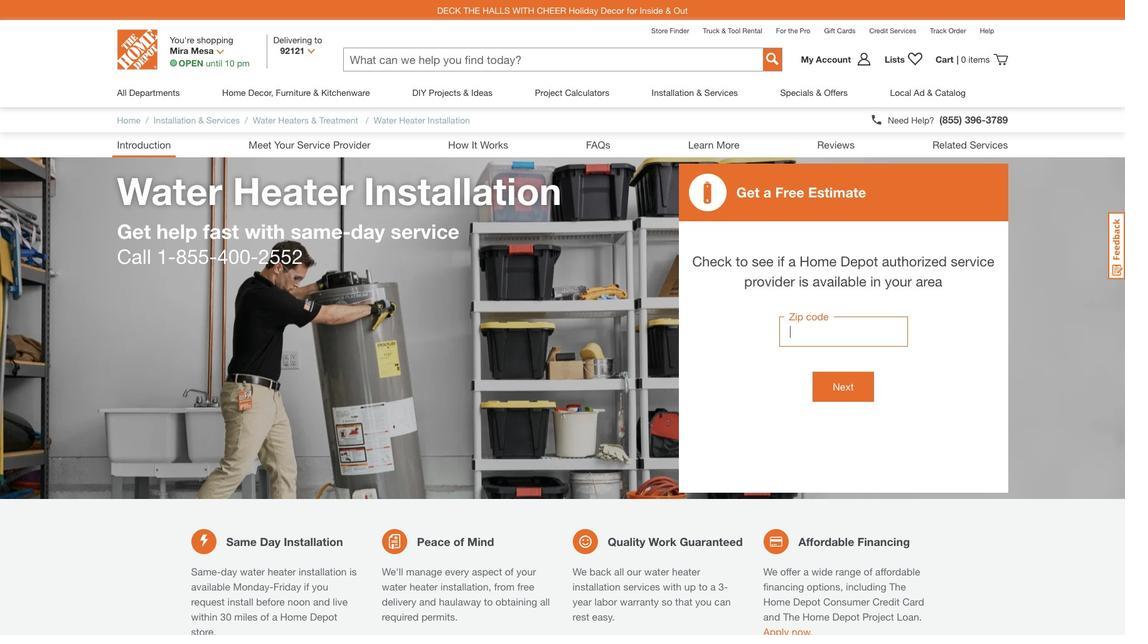 Task type: describe. For each thing, give the bounding box(es) containing it.
of inside same-day water heater installation is available monday-friday if you request install before noon and live within 30 miles of a home depot store.
[[261, 611, 269, 623]]

service
[[297, 139, 330, 151]]

1 horizontal spatial get
[[737, 185, 760, 201]]

depot down consumer
[[833, 611, 860, 623]]

day inside water heater installation get help fast with same-day service call 1-855-400-2552
[[351, 220, 385, 244]]

reviews
[[817, 139, 855, 151]]

obtaining
[[496, 596, 537, 608]]

my account link
[[801, 52, 879, 67]]

affordable
[[799, 535, 855, 549]]

all inside we'll manage every aspect of your water heater installation, from free delivery and haulaway to obtaining all required permits.
[[540, 596, 550, 608]]

we'll
[[382, 566, 403, 578]]

to inside we'll manage every aspect of your water heater installation, from free delivery and haulaway to obtaining all required permits.
[[484, 596, 493, 608]]

heater inside same-day water heater installation is available monday-friday if you request install before noon and live within 30 miles of a home depot store.
[[268, 566, 296, 578]]

faqs
[[586, 139, 611, 151]]

for the pro link
[[776, 26, 811, 35]]

finder
[[670, 26, 689, 35]]

10
[[225, 58, 235, 68]]

credit inside we offer a wide range of affordable financing options, including the home depot consumer credit card and the home depot project loan.
[[873, 596, 900, 608]]

for the pro
[[776, 26, 811, 35]]

work
[[649, 535, 677, 549]]

items
[[969, 54, 990, 65]]

feedback link image
[[1109, 212, 1125, 280]]

if inside same-day water heater installation is available monday-friday if you request install before noon and live within 30 miles of a home depot store.
[[304, 581, 309, 593]]

back
[[590, 566, 612, 578]]

aspect
[[472, 566, 502, 578]]

provider
[[333, 139, 371, 151]]

cards
[[837, 26, 856, 35]]

track order link
[[930, 26, 966, 35]]

guaranteed
[[680, 535, 743, 549]]

mind
[[468, 535, 494, 549]]

our
[[627, 566, 642, 578]]

truck & tool rental link
[[703, 26, 762, 35]]

1-
[[157, 245, 176, 269]]

delivering
[[273, 35, 312, 45]]

your inside we'll manage every aspect of your water heater installation, from free delivery and haulaway to obtaining all required permits.
[[517, 566, 536, 578]]

30
[[220, 611, 232, 623]]

home down options,
[[803, 611, 830, 623]]

to inside we back all our water heater installation services with up to a 3- year labor  warranty so that you can rest easy.
[[699, 581, 708, 593]]

get a free estimate
[[737, 185, 866, 201]]

service inside water heater installation get help fast with same-day service call 1-855-400-2552
[[391, 220, 460, 244]]

depot inside same-day water heater installation is available monday-friday if you request install before noon and live within 30 miles of a home depot store.
[[310, 611, 337, 623]]

for
[[776, 26, 786, 35]]

you inside we back all our water heater installation services with up to a 3- year labor  warranty so that you can rest easy.
[[696, 596, 712, 608]]

2 / from the left
[[245, 115, 248, 125]]

holiday
[[569, 5, 598, 15]]

before
[[256, 596, 285, 608]]

installation & services
[[652, 87, 738, 98]]

all departments link
[[117, 78, 180, 107]]

1 horizontal spatial installation & services link
[[652, 78, 738, 107]]

0
[[962, 54, 966, 65]]

mesa
[[191, 45, 214, 56]]

home decor, furniture & kitchenware link
[[222, 78, 370, 107]]

home down financing
[[764, 596, 791, 608]]

lists link
[[879, 52, 930, 67]]

ideas
[[471, 87, 493, 98]]

diy projects & ideas
[[412, 87, 493, 98]]

home left decor,
[[222, 87, 246, 98]]

home inside same-day water heater installation is available monday-friday if you request install before noon and live within 30 miles of a home depot store.
[[280, 611, 307, 623]]

water inside water heater installation get help fast with same-day service call 1-855-400-2552
[[117, 169, 222, 213]]

project calculators
[[535, 87, 610, 98]]

& right ad
[[927, 87, 933, 98]]

the
[[464, 5, 480, 15]]

same-
[[191, 566, 221, 578]]

& left offers
[[816, 87, 822, 98]]

of left mind
[[454, 535, 464, 549]]

rental
[[743, 26, 762, 35]]

learn
[[688, 139, 714, 151]]

within
[[191, 611, 218, 623]]

available inside check to see if a home depot authorized service provider is available in your area
[[813, 274, 867, 290]]

deck
[[437, 5, 461, 15]]

service inside check to see if a home depot authorized service provider is available in your area
[[951, 254, 995, 270]]

2 horizontal spatial water
[[374, 115, 397, 125]]

submit search image
[[766, 53, 779, 65]]

a inside we back all our water heater installation services with up to a 3- year labor  warranty so that you can rest easy.
[[711, 581, 716, 593]]

inside
[[640, 5, 663, 15]]

card
[[903, 596, 925, 608]]

you're shopping
[[170, 35, 233, 45]]

in
[[871, 274, 881, 290]]

1 horizontal spatial the
[[890, 581, 906, 593]]

related
[[933, 139, 967, 151]]

& up learn
[[697, 87, 702, 98]]

request
[[191, 596, 225, 608]]

calculators
[[565, 87, 610, 98]]

& right 'heaters'
[[311, 115, 317, 125]]

that
[[675, 596, 693, 608]]

of inside we'll manage every aspect of your water heater installation, from free delivery and haulaway to obtaining all required permits.
[[505, 566, 514, 578]]

need help? (855) 396-3789
[[888, 114, 1008, 126]]

check to see if a home depot authorized service provider is available in your area
[[692, 254, 995, 290]]

heaters
[[278, 115, 309, 125]]

we back all our water heater installation services with up to a 3- year labor  warranty so that you can rest easy.
[[573, 566, 731, 623]]

until
[[206, 58, 222, 68]]

you're
[[170, 35, 194, 45]]

check
[[692, 254, 732, 270]]

home inside check to see if a home depot authorized service provider is available in your area
[[800, 254, 837, 270]]

deck the halls with cheer holiday decor for inside & out
[[437, 5, 688, 15]]

required
[[382, 611, 419, 623]]

2552
[[258, 245, 303, 269]]

specials
[[780, 87, 814, 98]]

and inside same-day water heater installation is available monday-friday if you request install before noon and live within 30 miles of a home depot store.
[[313, 596, 330, 608]]

we for quality work guaranteed
[[573, 566, 587, 578]]

my account
[[801, 54, 851, 65]]

same-day water heater installation is available monday-friday if you request install before noon and live within 30 miles of a home depot store.
[[191, 566, 357, 636]]

we'll manage every aspect of your water heater installation, from free delivery and haulaway to obtaining all required permits.
[[382, 566, 550, 623]]

financing
[[764, 581, 804, 593]]

store.
[[191, 626, 216, 636]]

gift
[[824, 26, 835, 35]]

local ad & catalog
[[890, 87, 966, 98]]

all
[[117, 87, 127, 98]]

with
[[513, 5, 534, 15]]

it
[[472, 139, 478, 151]]

permits.
[[422, 611, 458, 623]]

help link
[[980, 26, 995, 35]]

day inside same-day water heater installation is available monday-friday if you request install before noon and live within 30 miles of a home depot store.
[[221, 566, 237, 578]]

related services
[[933, 139, 1008, 151]]

all departments
[[117, 87, 180, 98]]

free
[[775, 185, 805, 201]]

is inside same-day water heater installation is available monday-friday if you request install before noon and live within 30 miles of a home depot store.
[[350, 566, 357, 578]]

loan.
[[897, 611, 922, 623]]

your
[[274, 139, 294, 151]]

and inside we offer a wide range of affordable financing options, including the home depot consumer credit card and the home depot project loan.
[[764, 611, 781, 623]]

you inside same-day water heater installation is available monday-friday if you request install before noon and live within 30 miles of a home depot store.
[[312, 581, 328, 593]]

specials & offers
[[780, 87, 848, 98]]

area
[[916, 274, 943, 290]]

a left free
[[764, 185, 772, 201]]

water heater installation get help fast with same-day service call 1-855-400-2552
[[117, 169, 562, 269]]

your inside check to see if a home depot authorized service provider is available in your area
[[885, 274, 912, 290]]

mira mesa
[[170, 45, 214, 56]]

install
[[228, 596, 253, 608]]

0 items
[[962, 54, 990, 65]]

3-
[[719, 581, 728, 593]]



Task type: vqa. For each thing, say whether or not it's contained in the screenshot.
deck the halls with cheer holiday decor for inside & out LINK
yes



Task type: locate. For each thing, give the bounding box(es) containing it.
0 vertical spatial with
[[245, 220, 285, 244]]

heater down diy
[[399, 115, 425, 125]]

2 we from the left
[[764, 566, 778, 578]]

1 horizontal spatial you
[[696, 596, 712, 608]]

heater
[[268, 566, 296, 578], [672, 566, 701, 578], [410, 581, 438, 593]]

for
[[627, 5, 637, 15]]

1 horizontal spatial project
[[863, 611, 894, 623]]

installation & services link up learn
[[652, 78, 738, 107]]

1 vertical spatial available
[[191, 581, 230, 593]]

with up so
[[663, 581, 682, 593]]

furniture
[[276, 87, 311, 98]]

1 vertical spatial day
[[221, 566, 237, 578]]

credit services
[[870, 26, 917, 35]]

water up meet
[[253, 115, 276, 125]]

see
[[752, 254, 774, 270]]

& left out
[[666, 5, 671, 15]]

1 vertical spatial you
[[696, 596, 712, 608]]

to down installation,
[[484, 596, 493, 608]]

get inside water heater installation get help fast with same-day service call 1-855-400-2552
[[117, 220, 151, 244]]

1 horizontal spatial is
[[799, 274, 809, 290]]

shopping
[[197, 35, 233, 45]]

of up from
[[505, 566, 514, 578]]

can
[[715, 596, 731, 608]]

call
[[117, 245, 151, 269]]

help
[[980, 26, 995, 35]]

1 vertical spatial installation
[[573, 581, 621, 593]]

ad
[[914, 87, 925, 98]]

1 horizontal spatial water
[[253, 115, 276, 125]]

1 vertical spatial project
[[863, 611, 894, 623]]

installation down how
[[364, 169, 562, 213]]

0 vertical spatial available
[[813, 274, 867, 290]]

same
[[226, 535, 257, 549]]

installation for /
[[154, 115, 196, 125]]

range
[[836, 566, 861, 578]]

1 vertical spatial all
[[540, 596, 550, 608]]

credit right the cards
[[870, 26, 888, 35]]

a inside check to see if a home depot authorized service provider is available in your area
[[789, 254, 796, 270]]

water inside we'll manage every aspect of your water heater installation, from free delivery and haulaway to obtaining all required permits.
[[382, 581, 407, 593]]

departments
[[129, 87, 180, 98]]

0 vertical spatial get
[[737, 185, 760, 201]]

how
[[448, 139, 469, 151]]

installation inside we back all our water heater installation services with up to a 3- year labor  warranty so that you can rest easy.
[[573, 581, 621, 593]]

the
[[788, 26, 798, 35]]

(855)
[[940, 114, 962, 126]]

rest
[[573, 611, 590, 623]]

1 horizontal spatial and
[[419, 596, 436, 608]]

home right see
[[800, 254, 837, 270]]

to inside check to see if a home depot authorized service provider is available in your area
[[736, 254, 748, 270]]

all left our
[[614, 566, 624, 578]]

1 vertical spatial installation & services link
[[154, 115, 240, 125]]

water inside same-day water heater installation is available monday-friday if you request install before noon and live within 30 miles of a home depot store.
[[240, 566, 265, 578]]

a right "offer"
[[804, 566, 809, 578]]

0 horizontal spatial heater
[[233, 169, 354, 213]]

depot inside check to see if a home depot authorized service provider is available in your area
[[841, 254, 878, 270]]

0 horizontal spatial water
[[117, 169, 222, 213]]

of down before
[[261, 611, 269, 623]]

1 vertical spatial get
[[117, 220, 151, 244]]

0 horizontal spatial your
[[517, 566, 536, 578]]

1 vertical spatial the
[[783, 611, 800, 623]]

1 horizontal spatial available
[[813, 274, 867, 290]]

miles
[[234, 611, 258, 623]]

depot up 'in'
[[841, 254, 878, 270]]

of up "including"
[[864, 566, 873, 578]]

local
[[890, 87, 912, 98]]

0 horizontal spatial project
[[535, 87, 563, 98]]

None telephone field
[[779, 317, 908, 347]]

/ left 'heaters'
[[245, 115, 248, 125]]

project left calculators
[[535, 87, 563, 98]]

/
[[146, 115, 149, 125], [245, 115, 248, 125], [366, 115, 369, 125]]

services down 3789
[[970, 139, 1008, 151]]

0 horizontal spatial get
[[117, 220, 151, 244]]

monday-
[[233, 581, 274, 593]]

None text field
[[344, 48, 763, 71]]

installation up learn
[[652, 87, 694, 98]]

available up the 'request'
[[191, 581, 230, 593]]

0 horizontal spatial /
[[146, 115, 149, 125]]

0 vertical spatial all
[[614, 566, 624, 578]]

water up services at right bottom
[[645, 566, 669, 578]]

tool
[[728, 26, 741, 35]]

heater up friday
[[268, 566, 296, 578]]

noon
[[288, 596, 310, 608]]

out
[[674, 5, 688, 15]]

is inside check to see if a home depot authorized service provider is available in your area
[[799, 274, 809, 290]]

affordable
[[876, 566, 921, 578]]

delivery
[[382, 596, 417, 608]]

all right obtaining
[[540, 596, 550, 608]]

works
[[480, 139, 508, 151]]

3789
[[986, 114, 1008, 126]]

installation up how
[[428, 115, 470, 125]]

we inside we offer a wide range of affordable financing options, including the home depot consumer credit card and the home depot project loan.
[[764, 566, 778, 578]]

1 horizontal spatial all
[[614, 566, 624, 578]]

with inside water heater installation get help fast with same-day service call 1-855-400-2552
[[245, 220, 285, 244]]

855-
[[176, 245, 217, 269]]

deck the halls with cheer holiday decor for inside & out link
[[437, 5, 688, 15]]

if inside check to see if a home depot authorized service provider is available in your area
[[778, 254, 785, 270]]

we left "offer"
[[764, 566, 778, 578]]

water heater installation link
[[374, 115, 470, 125]]

installation for heater
[[364, 169, 562, 213]]

1 vertical spatial if
[[304, 581, 309, 593]]

0 horizontal spatial heater
[[268, 566, 296, 578]]

0 vertical spatial heater
[[399, 115, 425, 125]]

live
[[333, 596, 348, 608]]

estimate
[[808, 185, 866, 201]]

home down noon
[[280, 611, 307, 623]]

to
[[315, 35, 322, 45], [736, 254, 748, 270], [699, 581, 708, 593], [484, 596, 493, 608]]

& right furniture
[[313, 87, 319, 98]]

project inside the project calculators "link"
[[535, 87, 563, 98]]

pm
[[237, 58, 250, 68]]

truck
[[703, 26, 720, 35]]

1 / from the left
[[146, 115, 149, 125]]

store finder
[[652, 26, 689, 35]]

1 we from the left
[[573, 566, 587, 578]]

2 horizontal spatial and
[[764, 611, 781, 623]]

0 horizontal spatial we
[[573, 566, 587, 578]]

if up noon
[[304, 581, 309, 593]]

credit
[[870, 26, 888, 35], [873, 596, 900, 608]]

0 horizontal spatial installation
[[299, 566, 347, 578]]

0 vertical spatial installation
[[299, 566, 347, 578]]

0 vertical spatial your
[[885, 274, 912, 290]]

a right see
[[789, 254, 796, 270]]

0 vertical spatial the
[[890, 581, 906, 593]]

& down 'open'
[[198, 115, 204, 125]]

0 horizontal spatial the
[[783, 611, 800, 623]]

peace
[[417, 535, 451, 549]]

project left "loan."
[[863, 611, 894, 623]]

your right 'in'
[[885, 274, 912, 290]]

a inside same-day water heater installation is available monday-friday if you request install before noon and live within 30 miles of a home depot store.
[[272, 611, 277, 623]]

with up the 2552
[[245, 220, 285, 244]]

home down all
[[117, 115, 141, 125]]

None text field
[[344, 48, 763, 71]]

home / installation & services / water heaters & treatment / water heater installation
[[117, 115, 470, 125]]

diy projects & ideas link
[[412, 78, 493, 107]]

is right provider
[[799, 274, 809, 290]]

to right up
[[699, 581, 708, 593]]

2 horizontal spatial /
[[366, 115, 369, 125]]

project inside we offer a wide range of affordable financing options, including the home depot consumer credit card and the home depot project loan.
[[863, 611, 894, 623]]

store finder link
[[652, 26, 689, 35]]

available left 'in'
[[813, 274, 867, 290]]

credit down "including"
[[873, 596, 900, 608]]

heater down manage
[[410, 581, 438, 593]]

installation down departments on the top left of page
[[154, 115, 196, 125]]

/ right home link
[[146, 115, 149, 125]]

projects
[[429, 87, 461, 98]]

we for affordable financing
[[764, 566, 778, 578]]

quality
[[608, 535, 646, 549]]

1 vertical spatial your
[[517, 566, 536, 578]]

2 horizontal spatial heater
[[672, 566, 701, 578]]

installation for day
[[284, 535, 343, 549]]

truck & tool rental
[[703, 26, 762, 35]]

and up permits.
[[419, 596, 436, 608]]

&
[[666, 5, 671, 15], [722, 26, 726, 35], [313, 87, 319, 98], [463, 87, 469, 98], [697, 87, 702, 98], [816, 87, 822, 98], [927, 87, 933, 98], [198, 115, 204, 125], [311, 115, 317, 125]]

store
[[652, 26, 668, 35]]

installation up live at the bottom of page
[[299, 566, 347, 578]]

we offer a wide range of affordable financing options, including the home depot consumer credit card and the home depot project loan.
[[764, 566, 925, 623]]

local ad & catalog link
[[890, 78, 966, 107]]

specials & offers link
[[780, 78, 848, 107]]

with inside we back all our water heater installation services with up to a 3- year labor  warranty so that you can rest easy.
[[663, 581, 682, 593]]

0 horizontal spatial available
[[191, 581, 230, 593]]

1 horizontal spatial /
[[245, 115, 248, 125]]

from
[[494, 581, 515, 593]]

and down financing
[[764, 611, 781, 623]]

a down before
[[272, 611, 277, 623]]

labor
[[595, 596, 617, 608]]

1 horizontal spatial installation
[[573, 581, 621, 593]]

0 horizontal spatial all
[[540, 596, 550, 608]]

the home depot logo link
[[117, 30, 157, 72]]

we left back
[[573, 566, 587, 578]]

1 horizontal spatial with
[[663, 581, 682, 593]]

get
[[737, 185, 760, 201], [117, 220, 151, 244]]

0 horizontal spatial water
[[240, 566, 265, 578]]

0 horizontal spatial if
[[304, 581, 309, 593]]

authorized
[[882, 254, 947, 270]]

heater inside we'll manage every aspect of your water heater installation, from free delivery and haulaway to obtaining all required permits.
[[410, 581, 438, 593]]

provider
[[745, 274, 795, 290]]

we inside we back all our water heater installation services with up to a 3- year labor  warranty so that you can rest easy.
[[573, 566, 587, 578]]

services up lists link
[[890, 26, 917, 35]]

meet your service provider
[[249, 139, 371, 151]]

& left tool
[[722, 26, 726, 35]]

heater inside we back all our water heater installation services with up to a 3- year labor  warranty so that you can rest easy.
[[672, 566, 701, 578]]

depot down options,
[[793, 596, 821, 608]]

3 / from the left
[[366, 115, 369, 125]]

services
[[890, 26, 917, 35], [705, 87, 738, 98], [206, 115, 240, 125], [970, 139, 1008, 151]]

installation down back
[[573, 581, 621, 593]]

heater up up
[[672, 566, 701, 578]]

a left 3-
[[711, 581, 716, 593]]

2 horizontal spatial water
[[645, 566, 669, 578]]

0 vertical spatial project
[[535, 87, 563, 98]]

all inside we back all our water heater installation services with up to a 3- year labor  warranty so that you can rest easy.
[[614, 566, 624, 578]]

0 horizontal spatial service
[[391, 220, 460, 244]]

day
[[351, 220, 385, 244], [221, 566, 237, 578]]

0 vertical spatial installation & services link
[[652, 78, 738, 107]]

1 vertical spatial with
[[663, 581, 682, 593]]

installation inside water heater installation get help fast with same-day service call 1-855-400-2552
[[364, 169, 562, 213]]

mira
[[170, 45, 188, 56]]

0 horizontal spatial you
[[312, 581, 328, 593]]

get up call
[[117, 220, 151, 244]]

open
[[179, 58, 203, 68]]

water inside we back all our water heater installation services with up to a 3- year labor  warranty so that you can rest easy.
[[645, 566, 669, 578]]

0 horizontal spatial is
[[350, 566, 357, 578]]

heater down "your"
[[233, 169, 354, 213]]

installation right day
[[284, 535, 343, 549]]

you right friday
[[312, 581, 328, 593]]

1 horizontal spatial your
[[885, 274, 912, 290]]

same-
[[291, 220, 351, 244]]

services up more
[[705, 87, 738, 98]]

1 vertical spatial credit
[[873, 596, 900, 608]]

& inside "link"
[[463, 87, 469, 98]]

lists
[[885, 54, 905, 65]]

1 vertical spatial heater
[[233, 169, 354, 213]]

water up monday-
[[240, 566, 265, 578]]

delivering to
[[273, 35, 322, 45]]

0 vertical spatial if
[[778, 254, 785, 270]]

1 vertical spatial is
[[350, 566, 357, 578]]

0 vertical spatial credit
[[870, 26, 888, 35]]

depot down live at the bottom of page
[[310, 611, 337, 623]]

0 horizontal spatial installation & services link
[[154, 115, 240, 125]]

& left the ideas
[[463, 87, 469, 98]]

the home depot image
[[117, 30, 157, 70]]

installation & services link down departments on the top left of page
[[154, 115, 240, 125]]

next button
[[813, 372, 874, 402]]

offer
[[780, 566, 801, 578]]

and inside we'll manage every aspect of your water heater installation, from free delivery and haulaway to obtaining all required permits.
[[419, 596, 436, 608]]

get left free
[[737, 185, 760, 201]]

water up the help
[[117, 169, 222, 213]]

1 horizontal spatial if
[[778, 254, 785, 270]]

0 vertical spatial you
[[312, 581, 328, 593]]

0 horizontal spatial with
[[245, 220, 285, 244]]

1 vertical spatial service
[[951, 254, 995, 270]]

services down 10
[[206, 115, 240, 125]]

of inside we offer a wide range of affordable financing options, including the home depot consumer credit card and the home depot project loan.
[[864, 566, 873, 578]]

1 horizontal spatial day
[[351, 220, 385, 244]]

1 horizontal spatial we
[[764, 566, 778, 578]]

1 horizontal spatial service
[[951, 254, 995, 270]]

affordable financing
[[799, 535, 910, 549]]

your up free at left
[[517, 566, 536, 578]]

0 vertical spatial day
[[351, 220, 385, 244]]

depot
[[841, 254, 878, 270], [793, 596, 821, 608], [310, 611, 337, 623], [833, 611, 860, 623]]

0 horizontal spatial day
[[221, 566, 237, 578]]

to left see
[[736, 254, 748, 270]]

order
[[949, 26, 966, 35]]

and left live at the bottom of page
[[313, 596, 330, 608]]

1 horizontal spatial water
[[382, 581, 407, 593]]

1 horizontal spatial heater
[[410, 581, 438, 593]]

1 horizontal spatial heater
[[399, 115, 425, 125]]

wide
[[812, 566, 833, 578]]

/ right treatment
[[366, 115, 369, 125]]

available inside same-day water heater installation is available monday-friday if you request install before noon and live within 30 miles of a home depot store.
[[191, 581, 230, 593]]

if right see
[[778, 254, 785, 270]]

you left can
[[696, 596, 712, 608]]

0 horizontal spatial and
[[313, 596, 330, 608]]

a inside we offer a wide range of affordable financing options, including the home depot consumer credit card and the home depot project loan.
[[804, 566, 809, 578]]

0 vertical spatial service
[[391, 220, 460, 244]]

to right delivering
[[315, 35, 322, 45]]

is left we'll
[[350, 566, 357, 578]]

the down financing
[[783, 611, 800, 623]]

installation inside same-day water heater installation is available monday-friday if you request install before noon and live within 30 miles of a home depot store.
[[299, 566, 347, 578]]

the down affordable
[[890, 581, 906, 593]]

water right treatment
[[374, 115, 397, 125]]

water down we'll
[[382, 581, 407, 593]]

heater inside water heater installation get help fast with same-day service call 1-855-400-2552
[[233, 169, 354, 213]]

track
[[930, 26, 947, 35]]

0 vertical spatial is
[[799, 274, 809, 290]]



